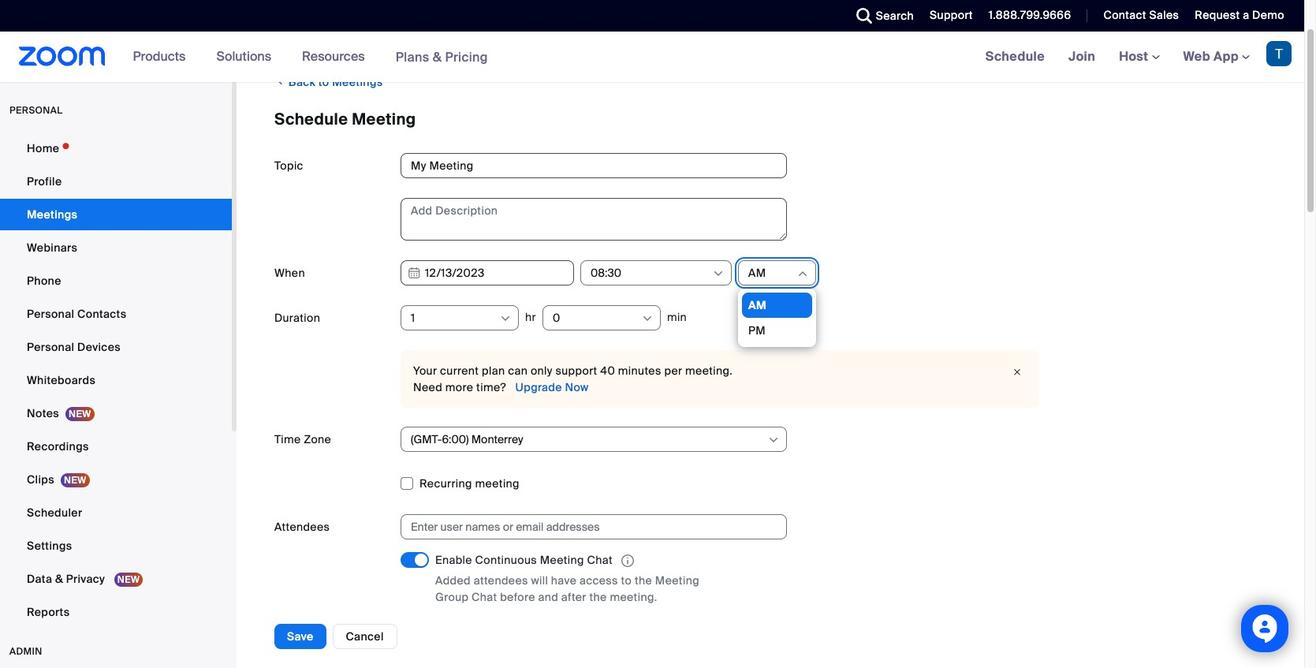 Task type: vqa. For each thing, say whether or not it's contained in the screenshot.
Back
yes



Task type: locate. For each thing, give the bounding box(es) containing it.
0 vertical spatial meeting.
[[686, 364, 733, 378]]

the down the access
[[590, 590, 607, 604]]

meeting. inside 'your current plan can only support 40 minutes per meeting. need more time? upgrade now'
[[686, 364, 733, 378]]

0 horizontal spatial schedule
[[275, 109, 348, 129]]

the
[[635, 574, 653, 588], [590, 590, 607, 604]]

0 horizontal spatial to
[[319, 75, 329, 89]]

1 horizontal spatial chat
[[587, 553, 613, 567]]

show options image
[[641, 312, 654, 325], [768, 434, 780, 447]]

1 vertical spatial show options image
[[768, 434, 780, 447]]

data
[[27, 572, 52, 586]]

meeting. down learn more about enable continuous meeting chat image
[[610, 590, 658, 604]]

duration
[[275, 311, 320, 325]]

1 horizontal spatial &
[[433, 49, 442, 65]]

0 vertical spatial meetings
[[332, 75, 383, 89]]

schedule down back
[[275, 109, 348, 129]]

0 horizontal spatial &
[[55, 572, 63, 586]]

schedule
[[986, 48, 1045, 65], [275, 109, 348, 129]]

am button
[[749, 261, 796, 285]]

0 vertical spatial chat
[[587, 553, 613, 567]]

1 vertical spatial &
[[55, 572, 63, 586]]

1 personal from the top
[[27, 307, 74, 321]]

pm
[[749, 323, 766, 338]]

whiteboards link
[[0, 364, 232, 396]]

products button
[[133, 32, 193, 82]]

list box
[[742, 293, 813, 343]]

minutes
[[618, 364, 662, 378]]

am left hide options image
[[749, 266, 766, 280]]

am inside dropdown button
[[749, 266, 766, 280]]

0 horizontal spatial meetings
[[27, 207, 78, 222]]

& for privacy
[[55, 572, 63, 586]]

40
[[601, 364, 615, 378]]

1 vertical spatial chat
[[472, 590, 497, 604]]

list box containing am
[[742, 293, 813, 343]]

1 am from the top
[[749, 266, 766, 280]]

to
[[319, 75, 329, 89], [621, 574, 632, 588]]

after
[[562, 590, 587, 604]]

products
[[133, 48, 186, 65]]

meeting
[[352, 109, 416, 129], [540, 553, 584, 567], [655, 574, 700, 588], [275, 631, 319, 645]]

personal up the whiteboards
[[27, 340, 74, 354]]

personal for personal devices
[[27, 340, 74, 354]]

meetings navigation
[[974, 32, 1305, 83]]

zoom logo image
[[19, 47, 105, 66]]

reports link
[[0, 596, 232, 628]]

added attendees will have access to the meeting group chat before and after the meeting.
[[435, 574, 700, 604]]

& inside product information navigation
[[433, 49, 442, 65]]

& right data
[[55, 572, 63, 586]]

contact sales
[[1104, 8, 1180, 22]]

current
[[440, 364, 479, 378]]

personal devices link
[[0, 331, 232, 363]]

resources
[[302, 48, 365, 65]]

resources button
[[302, 32, 372, 82]]

When text field
[[401, 260, 574, 286]]

personal
[[27, 307, 74, 321], [27, 340, 74, 354]]

schedule for schedule meeting
[[275, 109, 348, 129]]

profile
[[27, 174, 62, 189]]

meeting right the access
[[655, 574, 700, 588]]

meeting.
[[686, 364, 733, 378], [610, 590, 658, 604]]

chat down the attendees
[[472, 590, 497, 604]]

1 vertical spatial am
[[749, 298, 767, 312]]

1 horizontal spatial meetings
[[332, 75, 383, 89]]

2 personal from the top
[[27, 340, 74, 354]]

1 horizontal spatial meeting.
[[686, 364, 733, 378]]

personal down phone
[[27, 307, 74, 321]]

reports
[[27, 605, 70, 619]]

join link
[[1057, 32, 1108, 82]]

0 horizontal spatial show options image
[[499, 312, 512, 325]]

personal for personal contacts
[[27, 307, 74, 321]]

notes link
[[0, 398, 232, 429]]

1 vertical spatial personal
[[27, 340, 74, 354]]

to down learn more about enable continuous meeting chat image
[[621, 574, 632, 588]]

0 vertical spatial am
[[749, 266, 766, 280]]

support
[[930, 8, 973, 22]]

back
[[289, 75, 316, 89]]

personal
[[9, 104, 63, 117]]

0 vertical spatial schedule
[[986, 48, 1045, 65]]

0 vertical spatial &
[[433, 49, 442, 65]]

web
[[1184, 48, 1211, 65]]

0 horizontal spatial meeting.
[[610, 590, 658, 604]]

schedule down "1.888.799.9666"
[[986, 48, 1045, 65]]

your
[[413, 364, 437, 378]]

contacts
[[77, 307, 127, 321]]

show options image left am dropdown button on the top
[[712, 267, 725, 280]]

clips
[[27, 473, 54, 487]]

1 vertical spatial the
[[590, 590, 607, 604]]

left image
[[275, 73, 286, 89]]

1 horizontal spatial to
[[621, 574, 632, 588]]

am
[[749, 266, 766, 280], [749, 298, 767, 312]]

support link
[[918, 0, 977, 32], [930, 8, 973, 22]]

cancel
[[346, 630, 384, 644]]

chat up the access
[[587, 553, 613, 567]]

1 horizontal spatial show options image
[[768, 434, 780, 447]]

host
[[1120, 48, 1152, 65]]

am up the pm
[[749, 298, 767, 312]]

0 horizontal spatial show options image
[[641, 312, 654, 325]]

will
[[531, 574, 548, 588]]

cancel button
[[333, 624, 397, 649]]

1 vertical spatial to
[[621, 574, 632, 588]]

search button
[[845, 0, 918, 32]]

meeting
[[475, 476, 520, 491]]

settings
[[27, 539, 72, 553]]

continuous
[[475, 553, 537, 567]]

show options image left hr
[[499, 312, 512, 325]]

0 horizontal spatial the
[[590, 590, 607, 604]]

1 vertical spatial meetings
[[27, 207, 78, 222]]

chat inside enable continuous meeting chat "application"
[[587, 553, 613, 567]]

meetings down resources
[[332, 75, 383, 89]]

request a demo
[[1195, 8, 1285, 22]]

meetings inside personal menu menu
[[27, 207, 78, 222]]

request
[[1195, 8, 1240, 22]]

the down learn more about enable continuous meeting chat image
[[635, 574, 653, 588]]

show options image
[[712, 267, 725, 280], [499, 312, 512, 325]]

zone
[[304, 432, 331, 447]]

0 vertical spatial show options image
[[712, 267, 725, 280]]

to right back
[[319, 75, 329, 89]]

2 am from the top
[[749, 298, 767, 312]]

select start time text field
[[591, 261, 712, 285]]

meetings up webinars
[[27, 207, 78, 222]]

Topic text field
[[401, 153, 787, 178]]

profile link
[[0, 166, 232, 197]]

save
[[287, 630, 314, 644]]

& right plans
[[433, 49, 442, 65]]

& for pricing
[[433, 49, 442, 65]]

& inside personal menu menu
[[55, 572, 63, 586]]

meeting id option group
[[401, 626, 1267, 651]]

0 vertical spatial personal
[[27, 307, 74, 321]]

banner containing products
[[0, 32, 1305, 83]]

request a demo link
[[1184, 0, 1305, 32], [1195, 8, 1285, 22]]

0 horizontal spatial chat
[[472, 590, 497, 604]]

meeting. right per
[[686, 364, 733, 378]]

Persistent Chat, enter email address,Enter user names or email addresses text field
[[411, 515, 763, 539]]

1 vertical spatial meeting.
[[610, 590, 658, 604]]

upgrade
[[516, 380, 562, 394]]

1 horizontal spatial schedule
[[986, 48, 1045, 65]]

&
[[433, 49, 442, 65], [55, 572, 63, 586]]

schedule inside 'schedule' "link"
[[986, 48, 1045, 65]]

back to meetings link
[[275, 69, 383, 95]]

banner
[[0, 32, 1305, 83]]

meeting up have
[[540, 553, 584, 567]]

min
[[667, 310, 687, 324]]

schedule link
[[974, 32, 1057, 82]]

1 vertical spatial schedule
[[275, 109, 348, 129]]

back to meetings
[[286, 75, 383, 89]]

a
[[1243, 8, 1250, 22]]

0 vertical spatial the
[[635, 574, 653, 588]]



Task type: describe. For each thing, give the bounding box(es) containing it.
product information navigation
[[121, 32, 500, 83]]

data & privacy
[[27, 572, 108, 586]]

now
[[565, 380, 589, 394]]

profile picture image
[[1267, 41, 1292, 66]]

solutions button
[[216, 32, 279, 82]]

webinars link
[[0, 232, 232, 263]]

host button
[[1120, 48, 1160, 65]]

attendees
[[275, 520, 330, 534]]

1.888.799.9666 button up join
[[977, 0, 1076, 32]]

recordings link
[[0, 431, 232, 462]]

1.888.799.9666 button up 'schedule' "link"
[[989, 8, 1072, 22]]

plan
[[482, 364, 505, 378]]

added
[[435, 574, 471, 588]]

0 button
[[553, 306, 641, 330]]

scheduler
[[27, 506, 82, 520]]

personal contacts
[[27, 307, 127, 321]]

1 vertical spatial show options image
[[499, 312, 512, 325]]

solutions
[[216, 48, 271, 65]]

meeting id
[[275, 631, 333, 645]]

notes
[[27, 406, 59, 420]]

am inside list box
[[749, 298, 767, 312]]

demo
[[1253, 8, 1285, 22]]

home link
[[0, 133, 232, 164]]

data & privacy link
[[0, 563, 232, 595]]

meeting down back to meetings
[[352, 109, 416, 129]]

can
[[508, 364, 528, 378]]

to inside added attendees will have access to the meeting group chat before and after the meeting.
[[621, 574, 632, 588]]

personal devices
[[27, 340, 121, 354]]

recurring
[[420, 476, 472, 491]]

1.888.799.9666
[[989, 8, 1072, 22]]

web app
[[1184, 48, 1239, 65]]

attendees
[[474, 574, 528, 588]]

join
[[1069, 48, 1096, 65]]

time zone
[[275, 432, 331, 447]]

hr
[[525, 310, 536, 324]]

group
[[435, 590, 469, 604]]

meeting inside "application"
[[540, 553, 584, 567]]

search
[[876, 9, 914, 23]]

access
[[580, 574, 618, 588]]

hide options image
[[797, 267, 809, 280]]

webinars
[[27, 241, 77, 255]]

meetings link
[[0, 199, 232, 230]]

meeting. inside added attendees will have access to the meeting group chat before and after the meeting.
[[610, 590, 658, 604]]

per
[[665, 364, 683, 378]]

schedule for schedule
[[986, 48, 1045, 65]]

Add Description text field
[[401, 198, 787, 241]]

time
[[275, 432, 301, 447]]

meeting left id
[[275, 631, 319, 645]]

schedule meeting
[[275, 109, 416, 129]]

topic
[[275, 159, 304, 173]]

phone link
[[0, 265, 232, 297]]

recordings
[[27, 439, 89, 454]]

1
[[411, 311, 415, 325]]

devices
[[77, 340, 121, 354]]

pricing
[[445, 49, 488, 65]]

upgrade now link
[[513, 380, 589, 394]]

personal menu menu
[[0, 133, 232, 630]]

enable continuous meeting chat application
[[435, 552, 735, 570]]

your current plan can only support 40 minutes per meeting. need more time? upgrade now
[[413, 364, 733, 394]]

id
[[322, 631, 333, 645]]

meeting inside added attendees will have access to the meeting group chat before and after the meeting.
[[655, 574, 700, 588]]

1 horizontal spatial show options image
[[712, 267, 725, 280]]

web app button
[[1184, 48, 1250, 65]]

close image
[[1008, 364, 1027, 380]]

save button
[[275, 624, 326, 649]]

clips link
[[0, 464, 232, 495]]

phone
[[27, 274, 61, 288]]

sales
[[1150, 8, 1180, 22]]

personal contacts link
[[0, 298, 232, 330]]

0 vertical spatial show options image
[[641, 312, 654, 325]]

app
[[1214, 48, 1239, 65]]

need
[[413, 380, 443, 394]]

recurring meeting
[[420, 476, 520, 491]]

time?
[[477, 380, 506, 394]]

scheduler link
[[0, 497, 232, 529]]

enable
[[435, 553, 472, 567]]

when
[[275, 266, 305, 280]]

more
[[446, 380, 474, 394]]

have
[[551, 574, 577, 588]]

learn more about enable continuous meeting chat image
[[617, 554, 639, 568]]

enable continuous meeting chat
[[435, 553, 613, 567]]

before
[[500, 590, 535, 604]]

plans
[[396, 49, 430, 65]]

0
[[553, 311, 561, 325]]

admin
[[9, 645, 42, 658]]

contact
[[1104, 8, 1147, 22]]

select time zone text field
[[411, 428, 767, 451]]

plans & pricing
[[396, 49, 488, 65]]

and
[[538, 590, 559, 604]]

1 horizontal spatial the
[[635, 574, 653, 588]]

only
[[531, 364, 553, 378]]

privacy
[[66, 572, 105, 586]]

0 vertical spatial to
[[319, 75, 329, 89]]

whiteboards
[[27, 373, 96, 387]]

chat inside added attendees will have access to the meeting group chat before and after the meeting.
[[472, 590, 497, 604]]

settings link
[[0, 530, 232, 562]]

support
[[556, 364, 598, 378]]

1 button
[[411, 306, 499, 330]]



